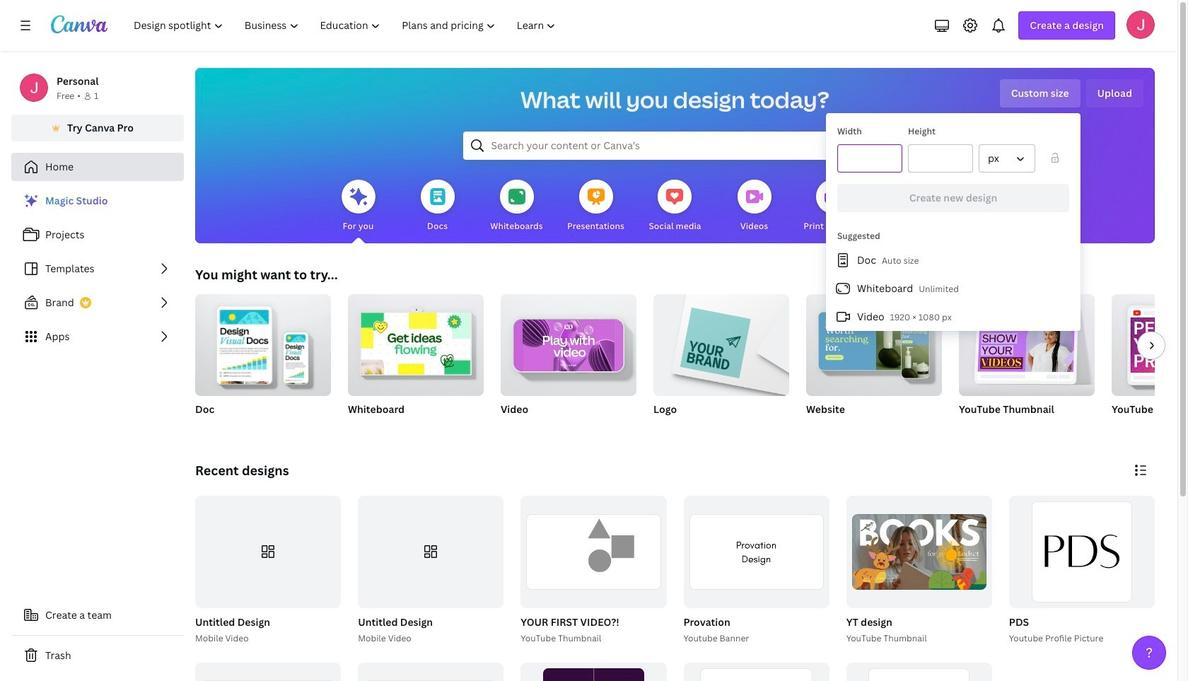 Task type: describe. For each thing, give the bounding box(es) containing it.
1 horizontal spatial list
[[826, 246, 1081, 331]]

Search search field
[[491, 132, 859, 159]]

top level navigation element
[[125, 11, 569, 40]]



Task type: vqa. For each thing, say whether or not it's contained in the screenshot.
fast
no



Task type: locate. For each thing, give the bounding box(es) containing it.
list
[[11, 187, 184, 351], [826, 246, 1081, 331]]

group
[[501, 289, 637, 434], [501, 289, 637, 396], [654, 289, 790, 434], [654, 289, 790, 396], [960, 289, 1095, 434], [960, 289, 1095, 396], [195, 294, 331, 434], [195, 294, 331, 396], [348, 294, 484, 434], [807, 294, 943, 434], [807, 294, 943, 396], [1112, 294, 1189, 434], [1112, 294, 1189, 396], [192, 496, 341, 646], [195, 496, 341, 608], [355, 496, 504, 646], [518, 496, 667, 646], [521, 496, 667, 608], [681, 496, 830, 646], [684, 496, 830, 608], [844, 496, 993, 646], [847, 496, 993, 608], [1007, 496, 1156, 646], [1010, 496, 1156, 608], [521, 663, 667, 681], [684, 663, 830, 681], [847, 663, 993, 681]]

None search field
[[463, 132, 888, 160]]

None number field
[[847, 145, 894, 172]]

Units: px button
[[979, 144, 1036, 173]]

0 horizontal spatial list
[[11, 187, 184, 351]]

james peterson image
[[1127, 11, 1156, 39]]



